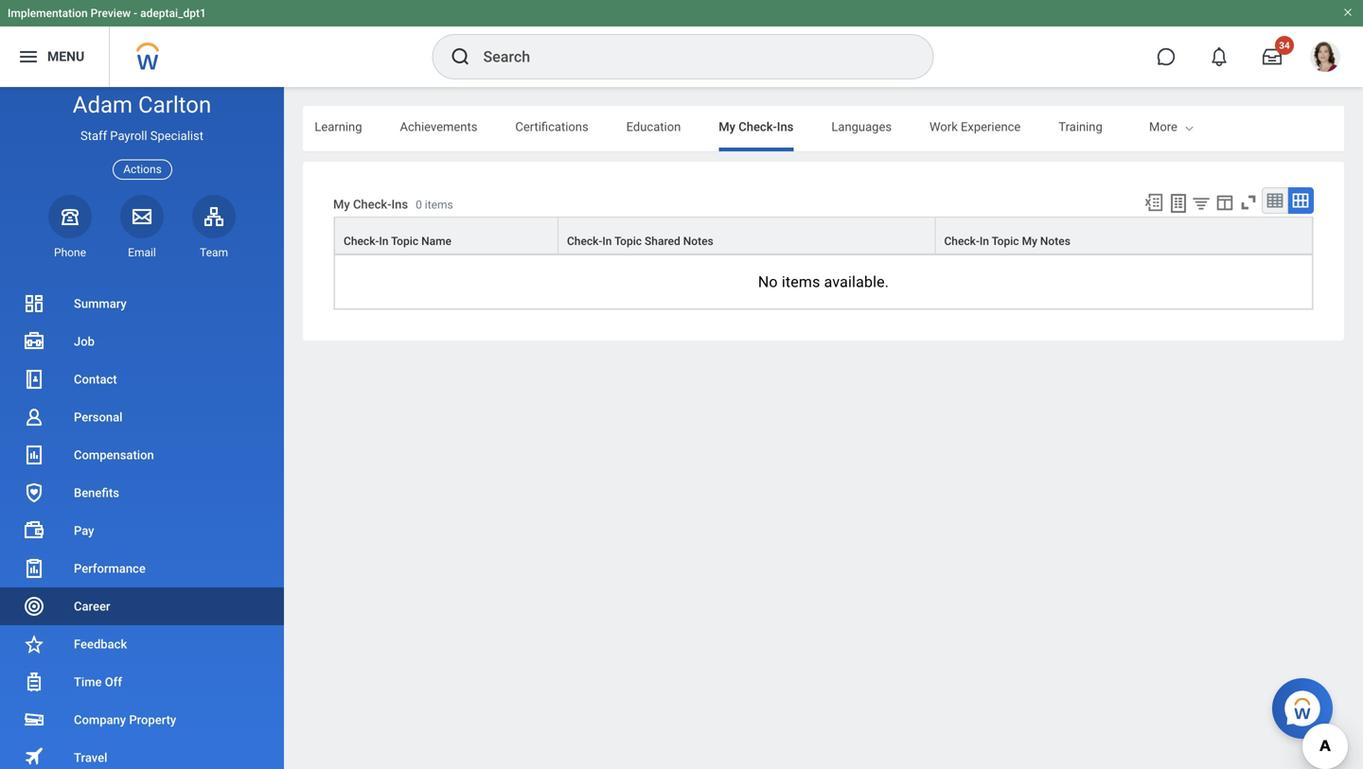 Task type: describe. For each thing, give the bounding box(es) containing it.
contact image
[[23, 368, 45, 391]]

topic for shared
[[614, 235, 642, 248]]

check- for check-in topic name
[[344, 235, 379, 248]]

ins for my check-ins
[[777, 120, 794, 134]]

my for my check-ins
[[719, 120, 736, 134]]

my for my check-ins 0 items
[[333, 197, 350, 211]]

pay link
[[0, 512, 284, 550]]

check-in topic name button
[[335, 218, 558, 254]]

check-in topic my notes button
[[936, 218, 1312, 254]]

travel image
[[23, 746, 45, 768]]

list containing summary
[[0, 285, 284, 770]]

topic for my
[[992, 235, 1019, 248]]

travel link
[[0, 739, 284, 770]]

notifications large image
[[1210, 47, 1229, 66]]

34 button
[[1252, 36, 1294, 78]]

expand table image
[[1291, 191, 1310, 210]]

Search Workday  search field
[[483, 36, 894, 78]]

notes for check-in topic my notes
[[1040, 235, 1071, 248]]

time off
[[74, 675, 122, 690]]

tab list containing learning
[[0, 106, 1103, 151]]

compensation image
[[23, 444, 45, 467]]

contact link
[[0, 361, 284, 399]]

no items available.
[[758, 273, 889, 291]]

search image
[[449, 45, 472, 68]]

time
[[74, 675, 102, 690]]

export to worksheets image
[[1167, 192, 1190, 215]]

check-in topic my notes
[[944, 235, 1071, 248]]

performance link
[[0, 550, 284, 588]]

my check-ins
[[719, 120, 794, 134]]

check-in topic name
[[344, 235, 452, 248]]

experience
[[961, 120, 1021, 134]]

justify image
[[17, 45, 40, 68]]

team
[[200, 246, 228, 259]]

summary image
[[23, 293, 45, 315]]

items inside my check-ins 0 items
[[425, 198, 453, 211]]

staff payroll specialist
[[80, 129, 204, 143]]

property
[[129, 713, 176, 728]]

achievements
[[400, 120, 478, 134]]

personal link
[[0, 399, 284, 436]]

education
[[626, 120, 681, 134]]

0
[[416, 198, 422, 211]]

in for shared
[[602, 235, 612, 248]]

feedback link
[[0, 626, 284, 664]]

check- for check-in topic my notes
[[944, 235, 980, 248]]

company property link
[[0, 701, 284, 739]]

ins for my check-ins 0 items
[[391, 197, 408, 211]]

-
[[134, 7, 137, 20]]

performance image
[[23, 558, 45, 580]]

check-in topic shared notes
[[567, 235, 714, 248]]

summary link
[[0, 285, 284, 323]]

actions button
[[113, 160, 172, 180]]

work
[[930, 120, 958, 134]]

mail image
[[131, 205, 153, 228]]

company property
[[74, 713, 176, 728]]

job
[[74, 335, 95, 349]]

inbox large image
[[1263, 47, 1282, 66]]

job image
[[23, 330, 45, 353]]

table image
[[1266, 191, 1285, 210]]

adam carlton
[[73, 91, 211, 118]]

topic for name
[[391, 235, 419, 248]]

in for my
[[980, 235, 989, 248]]

pay
[[74, 524, 94, 538]]

learning
[[315, 120, 362, 134]]

export to excel image
[[1144, 192, 1164, 213]]

career
[[74, 600, 110, 614]]

compensation link
[[0, 436, 284, 474]]

adam
[[73, 91, 133, 118]]

career link
[[0, 588, 284, 626]]

benefits link
[[0, 474, 284, 512]]

feedback image
[[23, 633, 45, 656]]



Task type: vqa. For each thing, say whether or not it's contained in the screenshot.
right the In
yes



Task type: locate. For each thing, give the bounding box(es) containing it.
1 vertical spatial my
[[333, 197, 350, 211]]

ins left languages
[[777, 120, 794, 134]]

career image
[[23, 595, 45, 618]]

no
[[758, 273, 778, 291]]

1 in from the left
[[379, 235, 389, 248]]

view team image
[[203, 205, 225, 228]]

0 horizontal spatial ins
[[391, 197, 408, 211]]

menu banner
[[0, 0, 1363, 87]]

3 in from the left
[[980, 235, 989, 248]]

team adam carlton element
[[192, 245, 236, 260]]

in for name
[[379, 235, 389, 248]]

1 horizontal spatial topic
[[614, 235, 642, 248]]

0 vertical spatial ins
[[777, 120, 794, 134]]

topic
[[391, 235, 419, 248], [614, 235, 642, 248], [992, 235, 1019, 248]]

implementation
[[8, 7, 88, 20]]

list
[[0, 285, 284, 770]]

2 vertical spatial my
[[1022, 235, 1037, 248]]

1 notes from the left
[[683, 235, 714, 248]]

check- for check-in topic shared notes
[[567, 235, 602, 248]]

check-in topic shared notes button
[[558, 218, 935, 254]]

in inside popup button
[[602, 235, 612, 248]]

0 horizontal spatial my
[[333, 197, 350, 211]]

company
[[74, 713, 126, 728]]

shared
[[645, 235, 680, 248]]

2 in from the left
[[602, 235, 612, 248]]

my check-ins 0 items
[[333, 197, 453, 211]]

in
[[379, 235, 389, 248], [602, 235, 612, 248], [980, 235, 989, 248]]

contact
[[74, 373, 117, 387]]

notes inside popup button
[[1040, 235, 1071, 248]]

adeptai_dpt1
[[140, 7, 206, 20]]

ins
[[777, 120, 794, 134], [391, 197, 408, 211]]

topic inside popup button
[[614, 235, 642, 248]]

certifications
[[515, 120, 589, 134]]

company property image
[[23, 709, 45, 732]]

phone button
[[48, 195, 92, 260]]

ins inside tab list
[[777, 120, 794, 134]]

1 vertical spatial items
[[782, 273, 820, 291]]

0 horizontal spatial topic
[[391, 235, 419, 248]]

job link
[[0, 323, 284, 361]]

personal image
[[23, 406, 45, 429]]

close environment banner image
[[1342, 7, 1354, 18]]

menu button
[[0, 27, 109, 87]]

notes for check-in topic shared notes
[[683, 235, 714, 248]]

0 horizontal spatial in
[[379, 235, 389, 248]]

2 topic from the left
[[614, 235, 642, 248]]

check- inside the check-in topic shared notes popup button
[[567, 235, 602, 248]]

items right no
[[782, 273, 820, 291]]

34
[[1279, 40, 1290, 51]]

0 vertical spatial my
[[719, 120, 736, 134]]

select to filter grid data image
[[1191, 193, 1212, 213]]

menu
[[47, 49, 84, 64]]

1 topic from the left
[[391, 235, 419, 248]]

1 horizontal spatial ins
[[777, 120, 794, 134]]

fullscreen image
[[1238, 192, 1259, 213]]

2 notes from the left
[[1040, 235, 1071, 248]]

preview
[[91, 7, 131, 20]]

training
[[1059, 120, 1103, 134]]

summary
[[74, 297, 127, 311]]

toolbar
[[1135, 187, 1314, 217]]

personal
[[74, 410, 123, 425]]

0 horizontal spatial items
[[425, 198, 453, 211]]

benefits
[[74, 486, 119, 500]]

email adam carlton element
[[120, 245, 164, 260]]

travel
[[74, 751, 107, 765]]

ins left 0
[[391, 197, 408, 211]]

phone image
[[57, 205, 83, 228]]

phone adam carlton element
[[48, 245, 92, 260]]

2 horizontal spatial in
[[980, 235, 989, 248]]

performance
[[74, 562, 146, 576]]

email button
[[120, 195, 164, 260]]

feedback
[[74, 638, 127, 652]]

languages
[[832, 120, 892, 134]]

benefits image
[[23, 482, 45, 505]]

1 horizontal spatial notes
[[1040, 235, 1071, 248]]

pay image
[[23, 520, 45, 542]]

1 horizontal spatial in
[[602, 235, 612, 248]]

team link
[[192, 195, 236, 260]]

implementation preview -   adeptai_dpt1
[[8, 7, 206, 20]]

check- inside the check-in topic name popup button
[[344, 235, 379, 248]]

check- inside 'check-in topic my notes' popup button
[[944, 235, 980, 248]]

name
[[421, 235, 452, 248]]

phone
[[54, 246, 86, 259]]

navigation pane region
[[0, 87, 284, 770]]

work experience
[[930, 120, 1021, 134]]

tab list
[[0, 106, 1103, 151]]

my inside popup button
[[1022, 235, 1037, 248]]

2 horizontal spatial topic
[[992, 235, 1019, 248]]

my
[[719, 120, 736, 134], [333, 197, 350, 211], [1022, 235, 1037, 248]]

off
[[105, 675, 122, 690]]

0 horizontal spatial notes
[[683, 235, 714, 248]]

notes inside popup button
[[683, 235, 714, 248]]

my inside tab list
[[719, 120, 736, 134]]

row containing check-in topic name
[[334, 217, 1313, 255]]

more
[[1149, 120, 1178, 134]]

time off image
[[23, 671, 45, 694]]

email
[[128, 246, 156, 259]]

items right 0
[[425, 198, 453, 211]]

1 horizontal spatial items
[[782, 273, 820, 291]]

time off link
[[0, 664, 284, 701]]

2 horizontal spatial my
[[1022, 235, 1037, 248]]

available.
[[824, 273, 889, 291]]

profile logan mcneil image
[[1310, 42, 1341, 76]]

check- inside tab list
[[739, 120, 777, 134]]

compensation
[[74, 448, 154, 462]]

actions
[[123, 163, 162, 176]]

items
[[425, 198, 453, 211], [782, 273, 820, 291]]

payroll
[[110, 129, 147, 143]]

0 vertical spatial items
[[425, 198, 453, 211]]

1 vertical spatial ins
[[391, 197, 408, 211]]

carlton
[[138, 91, 211, 118]]

notes
[[683, 235, 714, 248], [1040, 235, 1071, 248]]

click to view/edit grid preferences image
[[1215, 192, 1235, 213]]

specialist
[[150, 129, 204, 143]]

row
[[334, 217, 1313, 255]]

1 horizontal spatial my
[[719, 120, 736, 134]]

3 topic from the left
[[992, 235, 1019, 248]]

staff
[[80, 129, 107, 143]]

check-
[[739, 120, 777, 134], [353, 197, 391, 211], [344, 235, 379, 248], [567, 235, 602, 248], [944, 235, 980, 248]]



